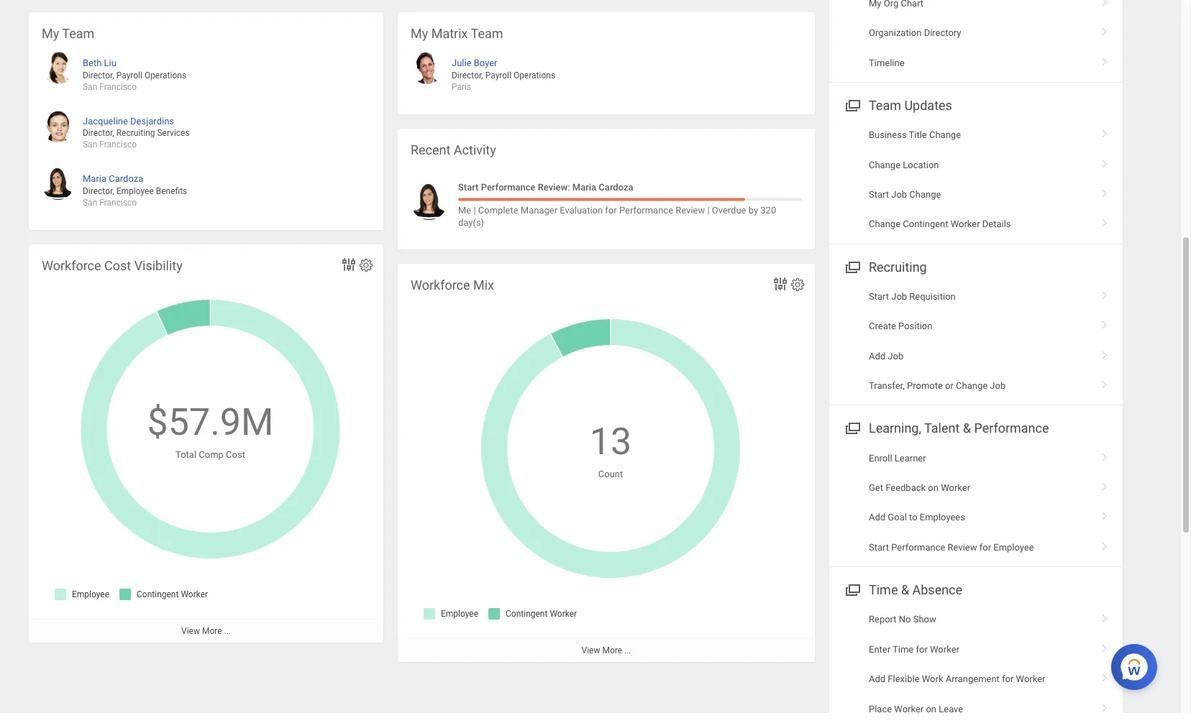 Task type: vqa. For each thing, say whether or not it's contained in the screenshot.
Change Location
yes



Task type: locate. For each thing, give the bounding box(es) containing it.
1 horizontal spatial review
[[948, 542, 977, 553]]

view for $57.9m
[[181, 627, 200, 637]]

director, for julie
[[452, 70, 483, 80]]

view more ... for $57.9m
[[181, 627, 231, 637]]

1 vertical spatial san
[[83, 140, 97, 150]]

chevron right image inside enter time for worker link
[[1096, 639, 1114, 654]]

0 horizontal spatial view more ... link
[[29, 619, 383, 643]]

recruiting up start job requisition
[[869, 260, 927, 275]]

start performance review for employee
[[869, 542, 1034, 553]]

for right evaluation
[[605, 205, 617, 215]]

1 vertical spatial time
[[893, 644, 914, 655]]

julie boyer list item
[[411, 52, 802, 93]]

chevron right image inside enroll learner link
[[1096, 448, 1114, 462]]

2 vertical spatial add
[[869, 674, 886, 685]]

payroll down boyer
[[485, 70, 511, 80]]

chevron right image
[[1096, 0, 1114, 7], [1096, 52, 1114, 67], [1096, 125, 1114, 139], [1096, 184, 1114, 198], [1096, 214, 1114, 228], [1096, 286, 1114, 301], [1096, 316, 1114, 330], [1096, 537, 1114, 552], [1096, 699, 1114, 713]]

0 vertical spatial more
[[202, 627, 222, 637]]

chevron right image for start performance review for employee
[[1096, 537, 1114, 552]]

chevron right image inside add goal to employees "link"
[[1096, 507, 1114, 522]]

director, down jacqueline
[[83, 128, 114, 138]]

worker
[[951, 219, 980, 230], [941, 483, 971, 493], [930, 644, 960, 655], [1016, 674, 1046, 685]]

list containing report no show
[[829, 605, 1123, 714]]

change right or
[[956, 381, 988, 391]]

review left overdue
[[676, 205, 705, 215]]

san inside director, employee benefits san francisco
[[83, 198, 97, 208]]

1 vertical spatial view
[[582, 646, 600, 656]]

add left flexible
[[869, 674, 886, 685]]

my for my team
[[42, 26, 59, 41]]

maria inside list item
[[83, 174, 107, 184]]

francisco inside director, recruiting services san francisco
[[99, 140, 137, 150]]

director, payroll operations paris
[[452, 70, 555, 92]]

2 san from the top
[[83, 140, 97, 150]]

1 vertical spatial more
[[602, 646, 622, 656]]

count
[[598, 469, 623, 480]]

chevron right image for get feedback on worker
[[1096, 478, 1114, 492]]

francisco
[[99, 82, 137, 92], [99, 140, 137, 150], [99, 198, 137, 208]]

1 horizontal spatial employee
[[994, 542, 1034, 553]]

employee inside start performance review for employee link
[[994, 542, 1034, 553]]

0 vertical spatial employee
[[116, 186, 154, 196]]

me  |  complete manager evaluation for performance review  |  overdue by 320 day(s)
[[458, 205, 776, 228]]

employee down add goal to employees "link"
[[994, 542, 1034, 553]]

0 horizontal spatial my
[[42, 26, 59, 41]]

enroll learner link
[[829, 444, 1123, 473]]

menu group image
[[842, 257, 862, 276], [842, 580, 862, 599]]

2 chevron right image from the top
[[1096, 154, 1114, 169]]

1 vertical spatial menu group image
[[842, 580, 862, 599]]

list containing organization directory
[[829, 0, 1123, 78]]

team
[[62, 26, 94, 41], [471, 26, 503, 41], [869, 98, 901, 113]]

1 san from the top
[[83, 82, 97, 92]]

maria
[[83, 174, 107, 184], [573, 182, 596, 193]]

operations
[[145, 70, 186, 80], [514, 70, 555, 80]]

promote
[[907, 381, 943, 391]]

get
[[869, 483, 883, 493]]

team up boyer
[[471, 26, 503, 41]]

7 chevron right image from the top
[[1096, 316, 1114, 330]]

performance right evaluation
[[619, 205, 673, 215]]

... inside workforce mix element
[[624, 646, 631, 656]]

chevron right image inside timeline "link"
[[1096, 52, 1114, 67]]

configure workforce mix image
[[790, 277, 806, 293]]

employee
[[116, 186, 154, 196], [994, 542, 1034, 553]]

demo_f070.png image
[[411, 184, 447, 220]]

8 chevron right image from the top
[[1096, 610, 1114, 624]]

me
[[458, 205, 471, 215]]

list containing enroll learner
[[829, 444, 1123, 563]]

francisco down maria cardoza
[[99, 198, 137, 208]]

position
[[899, 321, 933, 332]]

1 francisco from the top
[[99, 82, 137, 92]]

create
[[869, 321, 896, 332]]

2 operations from the left
[[514, 70, 555, 80]]

3 add from the top
[[869, 674, 886, 685]]

0 horizontal spatial ...
[[224, 627, 231, 637]]

3 san from the top
[[83, 198, 97, 208]]

workforce mix element
[[398, 264, 815, 663]]

workforce for 13
[[411, 278, 470, 293]]

san for maria cardoza
[[83, 198, 97, 208]]

worker right on
[[941, 483, 971, 493]]

2 francisco from the top
[[99, 140, 137, 150]]

francisco for cardoza
[[99, 198, 137, 208]]

francisco down liu
[[99, 82, 137, 92]]

| left overdue
[[707, 205, 710, 215]]

view more ... link
[[29, 619, 383, 643], [398, 639, 815, 663]]

1 horizontal spatial more
[[602, 646, 622, 656]]

manager
[[521, 205, 558, 215]]

chevron right image for report no show
[[1096, 610, 1114, 624]]

operations inside the "director, payroll operations san francisco"
[[145, 70, 186, 80]]

director, inside director, employee benefits san francisco
[[83, 186, 114, 196]]

performance
[[481, 182, 536, 193], [619, 205, 673, 215], [974, 421, 1049, 436], [892, 542, 946, 553]]

francisco inside director, employee benefits san francisco
[[99, 198, 137, 208]]

0 horizontal spatial review
[[676, 205, 705, 215]]

1 horizontal spatial recruiting
[[869, 260, 927, 275]]

2 | from the left
[[707, 205, 710, 215]]

2 chevron right image from the top
[[1096, 52, 1114, 67]]

jacqueline desjardins link
[[83, 113, 174, 126]]

add inside "link"
[[869, 512, 886, 523]]

start up create
[[869, 291, 889, 302]]

julie boyer link
[[452, 55, 497, 68]]

chevron right image inside change contingent worker details link
[[1096, 214, 1114, 228]]

chevron right image inside start performance review for employee link
[[1096, 537, 1114, 552]]

recruiting down the jacqueline desjardins
[[116, 128, 155, 138]]

cardoza inside maria cardoza link
[[109, 174, 143, 184]]

job inside the start job change link
[[892, 189, 907, 200]]

add left goal
[[869, 512, 886, 523]]

my
[[42, 26, 59, 41], [411, 26, 428, 41]]

flexible
[[888, 674, 920, 685]]

4 chevron right image from the top
[[1096, 184, 1114, 198]]

san for jacqueline desjardins
[[83, 140, 97, 150]]

0 vertical spatial view
[[181, 627, 200, 637]]

start job requisition
[[869, 291, 956, 302]]

add goal to employees link
[[829, 503, 1123, 533]]

1 operations from the left
[[145, 70, 186, 80]]

organization directory
[[869, 27, 961, 38]]

review:
[[538, 182, 570, 193]]

& right talent
[[963, 421, 971, 436]]

5 chevron right image from the top
[[1096, 448, 1114, 462]]

chevron right image for timeline
[[1096, 52, 1114, 67]]

san down the beth
[[83, 82, 97, 92]]

chevron right image inside transfer, promote or change job link
[[1096, 376, 1114, 390]]

1 horizontal spatial &
[[963, 421, 971, 436]]

view more ... inside workforce mix element
[[582, 646, 631, 656]]

1 horizontal spatial cost
[[226, 449, 245, 460]]

1 payroll from the left
[[116, 70, 142, 80]]

0 vertical spatial cost
[[104, 258, 131, 273]]

worker up work
[[930, 644, 960, 655]]

1 vertical spatial menu group image
[[842, 418, 862, 438]]

2 my from the left
[[411, 26, 428, 41]]

for right arrangement
[[1002, 674, 1014, 685]]

chevron right image
[[1096, 22, 1114, 37], [1096, 154, 1114, 169], [1096, 346, 1114, 360], [1096, 376, 1114, 390], [1096, 448, 1114, 462], [1096, 478, 1114, 492], [1096, 507, 1114, 522], [1096, 610, 1114, 624], [1096, 639, 1114, 654], [1096, 669, 1114, 684]]

chevron right image inside add flexible work arrangement for worker link
[[1096, 669, 1114, 684]]

list for team updates
[[829, 120, 1123, 239]]

start down goal
[[869, 542, 889, 553]]

cardoza up me  |  complete manager evaluation for performance review  |  overdue by 320 day(s)
[[599, 182, 633, 193]]

chevron right image inside add job link
[[1096, 346, 1114, 360]]

1 horizontal spatial view more ...
[[582, 646, 631, 656]]

business title change
[[869, 130, 961, 140]]

0 vertical spatial menu group image
[[842, 95, 862, 114]]

cost right the comp
[[226, 449, 245, 460]]

payroll
[[116, 70, 142, 80], [485, 70, 511, 80]]

director, up paris
[[452, 70, 483, 80]]

cardoza inside recent activity element
[[599, 182, 633, 193]]

4 chevron right image from the top
[[1096, 376, 1114, 390]]

san
[[83, 82, 97, 92], [83, 140, 97, 150], [83, 198, 97, 208]]

2 menu group image from the top
[[842, 418, 862, 438]]

more for $57.9m
[[202, 627, 222, 637]]

workforce for $57.9m
[[42, 258, 101, 273]]

0 vertical spatial san
[[83, 82, 97, 92]]

cardoza up director, employee benefits san francisco
[[109, 174, 143, 184]]

payroll inside director, payroll operations paris
[[485, 70, 511, 80]]

list containing business title change
[[829, 120, 1123, 239]]

0 vertical spatial add
[[869, 351, 886, 362]]

view more ... link for $57.9m
[[29, 619, 383, 643]]

my team
[[42, 26, 94, 41]]

1 horizontal spatial my
[[411, 26, 428, 41]]

job down change location
[[892, 189, 907, 200]]

add for time
[[869, 674, 886, 685]]

0 horizontal spatial view more ...
[[181, 627, 231, 637]]

7 chevron right image from the top
[[1096, 507, 1114, 522]]

1 horizontal spatial payroll
[[485, 70, 511, 80]]

list containing beth liu
[[42, 45, 370, 219]]

chevron right image inside business title change link
[[1096, 125, 1114, 139]]

list containing start job requisition
[[829, 282, 1123, 401]]

contingent
[[903, 219, 949, 230]]

add flexible work arrangement for worker
[[869, 674, 1046, 685]]

view for 13
[[582, 646, 600, 656]]

2 horizontal spatial team
[[869, 98, 901, 113]]

2 payroll from the left
[[485, 70, 511, 80]]

0 horizontal spatial employee
[[116, 186, 154, 196]]

start up me
[[458, 182, 479, 193]]

1 horizontal spatial view more ... link
[[398, 639, 815, 663]]

menu group image left team updates
[[842, 95, 862, 114]]

0 horizontal spatial payroll
[[116, 70, 142, 80]]

payroll for liu
[[116, 70, 142, 80]]

performance inside me  |  complete manager evaluation for performance review  |  overdue by 320 day(s)
[[619, 205, 673, 215]]

1 vertical spatial cost
[[226, 449, 245, 460]]

change up contingent
[[910, 189, 941, 200]]

boyer
[[474, 58, 497, 68]]

evaluation
[[560, 205, 603, 215]]

employees
[[920, 512, 965, 523]]

talent
[[924, 421, 960, 436]]

workforce cost visibility
[[42, 258, 183, 273]]

menu group image left "learning,"
[[842, 418, 862, 438]]

10 chevron right image from the top
[[1096, 669, 1114, 684]]

| right me
[[474, 205, 476, 215]]

review down add goal to employees "link"
[[948, 542, 977, 553]]

5 chevron right image from the top
[[1096, 214, 1114, 228]]

menu group image for team updates
[[842, 95, 862, 114]]

jacqueline desjardins list item
[[42, 110, 370, 151]]

director, for jacqueline
[[83, 128, 114, 138]]

1 horizontal spatial view
[[582, 646, 600, 656]]

1 vertical spatial add
[[869, 512, 886, 523]]

3 chevron right image from the top
[[1096, 346, 1114, 360]]

francisco for desjardins
[[99, 140, 137, 150]]

director, down "beth liu"
[[83, 70, 114, 80]]

start job change
[[869, 189, 941, 200]]

menu group image
[[842, 95, 862, 114], [842, 418, 862, 438]]

chevron right image inside the start job change link
[[1096, 184, 1114, 198]]

1 horizontal spatial cardoza
[[599, 182, 633, 193]]

payroll inside the "director, payroll operations san francisco"
[[116, 70, 142, 80]]

job down add job link
[[990, 381, 1006, 391]]

2 vertical spatial san
[[83, 198, 97, 208]]

my for my matrix team
[[411, 26, 428, 41]]

payroll down liu
[[116, 70, 142, 80]]

1 horizontal spatial workforce
[[411, 278, 470, 293]]

chevron right image for create position
[[1096, 316, 1114, 330]]

0 vertical spatial time
[[869, 583, 898, 598]]

business
[[869, 130, 907, 140]]

job for start job requisition
[[892, 291, 907, 302]]

director, inside director, recruiting services san francisco
[[83, 128, 114, 138]]

menu group image for time & absence
[[842, 580, 862, 599]]

change down business
[[869, 159, 901, 170]]

change
[[929, 130, 961, 140], [869, 159, 901, 170], [910, 189, 941, 200], [869, 219, 901, 230], [956, 381, 988, 391]]

beth liu list item
[[42, 52, 370, 93]]

job inside start job requisition link
[[892, 291, 907, 302]]

chevron right image inside "get feedback on worker" link
[[1096, 478, 1114, 492]]

0 horizontal spatial |
[[474, 205, 476, 215]]

maria up evaluation
[[573, 182, 596, 193]]

8 chevron right image from the top
[[1096, 537, 1114, 552]]

0 horizontal spatial more
[[202, 627, 222, 637]]

view more ... inside workforce cost visibility element
[[181, 627, 231, 637]]

chevron right image inside the organization directory link
[[1096, 22, 1114, 37]]

day(s)
[[458, 217, 484, 228]]

0 horizontal spatial view
[[181, 627, 200, 637]]

list
[[829, 0, 1123, 78], [42, 45, 370, 219], [829, 120, 1123, 239], [829, 282, 1123, 401], [829, 444, 1123, 563], [829, 605, 1123, 714]]

performance up enroll learner link
[[974, 421, 1049, 436]]

san inside the "director, payroll operations san francisco"
[[83, 82, 97, 92]]

job down create position
[[888, 351, 904, 362]]

& up no
[[901, 583, 909, 598]]

to
[[909, 512, 918, 523]]

more inside workforce mix element
[[602, 646, 622, 656]]

liu
[[104, 58, 116, 68]]

1 vertical spatial workforce
[[411, 278, 470, 293]]

1 horizontal spatial operations
[[514, 70, 555, 80]]

1 horizontal spatial ...
[[624, 646, 631, 656]]

view inside workforce mix element
[[582, 646, 600, 656]]

chevron right image for add goal to employees
[[1096, 507, 1114, 522]]

6 chevron right image from the top
[[1096, 478, 1114, 492]]

2 vertical spatial francisco
[[99, 198, 137, 208]]

enter time for worker
[[869, 644, 960, 655]]

job up create position
[[892, 291, 907, 302]]

get feedback on worker
[[869, 483, 971, 493]]

for down add goal to employees "link"
[[980, 542, 991, 553]]

view
[[181, 627, 200, 637], [582, 646, 600, 656]]

0 horizontal spatial recruiting
[[116, 128, 155, 138]]

3 chevron right image from the top
[[1096, 125, 1114, 139]]

0 vertical spatial review
[[676, 205, 705, 215]]

2 add from the top
[[869, 512, 886, 523]]

0 vertical spatial recruiting
[[116, 128, 155, 138]]

time right enter
[[893, 644, 914, 655]]

start inside recent activity element
[[458, 182, 479, 193]]

for
[[605, 205, 617, 215], [980, 542, 991, 553], [916, 644, 928, 655], [1002, 674, 1014, 685]]

francisco down the jacqueline desjardins
[[99, 140, 137, 150]]

francisco for liu
[[99, 82, 137, 92]]

chevron right image inside create position link
[[1096, 316, 1114, 330]]

view inside workforce cost visibility element
[[181, 627, 200, 637]]

director, inside the "director, payroll operations san francisco"
[[83, 70, 114, 80]]

$57.9m
[[147, 401, 274, 445]]

0 vertical spatial view more ...
[[181, 627, 231, 637]]

2 menu group image from the top
[[842, 580, 862, 599]]

employee down maria cardoza
[[116, 186, 154, 196]]

1 vertical spatial view more ...
[[582, 646, 631, 656]]

director, inside director, payroll operations paris
[[452, 70, 483, 80]]

add down create
[[869, 351, 886, 362]]

1 vertical spatial ...
[[624, 646, 631, 656]]

operations for beth liu
[[145, 70, 186, 80]]

1 my from the left
[[42, 26, 59, 41]]

1 horizontal spatial maria
[[573, 182, 596, 193]]

list for learning, talent & performance
[[829, 444, 1123, 563]]

1 chevron right image from the top
[[1096, 0, 1114, 7]]

san down maria cardoza
[[83, 198, 97, 208]]

report
[[869, 615, 897, 625]]

start down change location
[[869, 189, 889, 200]]

operations inside director, payroll operations paris
[[514, 70, 555, 80]]

chevron right image inside change location link
[[1096, 154, 1114, 169]]

chevron right image inside 'report no show' link
[[1096, 610, 1114, 624]]

1 horizontal spatial |
[[707, 205, 710, 215]]

learning,
[[869, 421, 922, 436]]

for inside me  |  complete manager evaluation for performance review  |  overdue by 320 day(s)
[[605, 205, 617, 215]]

0 horizontal spatial maria
[[83, 174, 107, 184]]

3 francisco from the top
[[99, 198, 137, 208]]

francisco inside the "director, payroll operations san francisco"
[[99, 82, 137, 92]]

worker right arrangement
[[1016, 674, 1046, 685]]

0 vertical spatial ...
[[224, 627, 231, 637]]

san down jacqueline
[[83, 140, 97, 150]]

1 menu group image from the top
[[842, 95, 862, 114]]

change right "title"
[[929, 130, 961, 140]]

more inside workforce cost visibility element
[[202, 627, 222, 637]]

start for start job requisition
[[869, 291, 889, 302]]

0 vertical spatial francisco
[[99, 82, 137, 92]]

job inside add job link
[[888, 351, 904, 362]]

change location
[[869, 159, 939, 170]]

workforce cost visibility element
[[29, 245, 383, 643]]

san inside director, recruiting services san francisco
[[83, 140, 97, 150]]

9 chevron right image from the top
[[1096, 639, 1114, 654]]

1 vertical spatial &
[[901, 583, 909, 598]]

cost left visibility
[[104, 258, 131, 273]]

... inside workforce cost visibility element
[[224, 627, 231, 637]]

performance down add goal to employees
[[892, 542, 946, 553]]

goal
[[888, 512, 907, 523]]

0 vertical spatial workforce
[[42, 258, 101, 273]]

workforce
[[42, 258, 101, 273], [411, 278, 470, 293]]

enroll
[[869, 453, 892, 464]]

team up business
[[869, 98, 901, 113]]

review
[[676, 205, 705, 215], [948, 542, 977, 553]]

6 chevron right image from the top
[[1096, 286, 1114, 301]]

director, down maria cardoza
[[83, 186, 114, 196]]

chevron right image for transfer, promote or change job
[[1096, 376, 1114, 390]]

time up report
[[869, 583, 898, 598]]

my team element
[[29, 12, 383, 230]]

chevron right image for change contingent worker details
[[1096, 214, 1114, 228]]

team up the beth
[[62, 26, 94, 41]]

0 horizontal spatial operations
[[145, 70, 186, 80]]

$57.9m button
[[147, 398, 276, 448]]

0 horizontal spatial workforce
[[42, 258, 101, 273]]

0 vertical spatial menu group image
[[842, 257, 862, 276]]

chevron right image inside start job requisition link
[[1096, 286, 1114, 301]]

add for learning,
[[869, 512, 886, 523]]

job
[[892, 189, 907, 200], [892, 291, 907, 302], [888, 351, 904, 362], [990, 381, 1006, 391]]

1 chevron right image from the top
[[1096, 22, 1114, 37]]

maria up director, employee benefits san francisco
[[83, 174, 107, 184]]

0 horizontal spatial cardoza
[[109, 174, 143, 184]]

1 menu group image from the top
[[842, 257, 862, 276]]

no
[[899, 615, 911, 625]]

1 vertical spatial employee
[[994, 542, 1034, 553]]

1 vertical spatial francisco
[[99, 140, 137, 150]]

complete
[[478, 205, 518, 215]]



Task type: describe. For each thing, give the bounding box(es) containing it.
more for 13
[[602, 646, 622, 656]]

1 vertical spatial recruiting
[[869, 260, 927, 275]]

0 horizontal spatial &
[[901, 583, 909, 598]]

menu group image for recruiting
[[842, 257, 862, 276]]

configure workforce cost visibility image
[[358, 258, 374, 273]]

or
[[945, 381, 954, 391]]

start job requisition link
[[829, 282, 1123, 312]]

beth
[[83, 58, 102, 68]]

0 horizontal spatial cost
[[104, 258, 131, 273]]

recruiting inside director, recruiting services san francisco
[[116, 128, 155, 138]]

change down the start job change on the top right of the page
[[869, 219, 901, 230]]

chevron right image for organization directory
[[1096, 22, 1114, 37]]

activity
[[454, 142, 496, 158]]

view more ... for 13
[[582, 646, 631, 656]]

comp
[[199, 449, 224, 460]]

320
[[761, 205, 776, 215]]

job for add job
[[888, 351, 904, 362]]

time inside list
[[893, 644, 914, 655]]

recent activity element
[[398, 129, 815, 250]]

timeline link
[[829, 48, 1123, 78]]

time & absence
[[869, 583, 963, 598]]

list inside my team element
[[42, 45, 370, 219]]

chevron right image for add job
[[1096, 346, 1114, 360]]

total
[[176, 449, 196, 460]]

1 horizontal spatial team
[[471, 26, 503, 41]]

change contingent worker details
[[869, 219, 1011, 230]]

start performance review for employee link
[[829, 533, 1123, 563]]

updates
[[905, 98, 952, 113]]

transfer, promote or change job
[[869, 381, 1006, 391]]

title
[[909, 130, 927, 140]]

start performance review:  maria cardoza
[[458, 182, 633, 193]]

13 count
[[590, 420, 632, 480]]

chevron right image for start job change
[[1096, 184, 1114, 198]]

1 | from the left
[[474, 205, 476, 215]]

report no show link
[[829, 605, 1123, 635]]

performance up complete
[[481, 182, 536, 193]]

0 horizontal spatial team
[[62, 26, 94, 41]]

1 vertical spatial review
[[948, 542, 977, 553]]

julie
[[452, 58, 472, 68]]

services
[[157, 128, 190, 138]]

overdue
[[712, 205, 746, 215]]

team updates
[[869, 98, 952, 113]]

chevron right image for enter time for worker
[[1096, 639, 1114, 654]]

worker left details
[[951, 219, 980, 230]]

chevron right image for start job requisition
[[1096, 286, 1114, 301]]

... for $57.9m
[[224, 627, 231, 637]]

jacqueline desjardins
[[83, 116, 174, 126]]

cost inside $57.9m total comp cost
[[226, 449, 245, 460]]

enter time for worker link
[[829, 635, 1123, 665]]

maria cardoza
[[83, 174, 143, 184]]

view more ... link for 13
[[398, 639, 815, 663]]

my matrix team
[[411, 26, 503, 41]]

create position
[[869, 321, 933, 332]]

learning, talent & performance
[[869, 421, 1049, 436]]

start for start performance review for employee
[[869, 542, 889, 553]]

on
[[928, 483, 939, 493]]

change contingent worker details link
[[829, 210, 1123, 239]]

desjardins
[[130, 116, 174, 126]]

recent
[[411, 142, 451, 158]]

absence
[[913, 583, 963, 598]]

for down show
[[916, 644, 928, 655]]

review inside me  |  complete manager evaluation for performance review  |  overdue by 320 day(s)
[[676, 205, 705, 215]]

learner
[[895, 453, 926, 464]]

paris
[[452, 82, 471, 92]]

beth liu
[[83, 58, 116, 68]]

start job change link
[[829, 180, 1123, 210]]

report no show
[[869, 615, 936, 625]]

location
[[903, 159, 939, 170]]

configure and view chart data image
[[772, 276, 789, 293]]

payroll for boyer
[[485, 70, 511, 80]]

benefits
[[156, 186, 187, 196]]

menu group image for learning, talent & performance
[[842, 418, 862, 438]]

organization
[[869, 27, 922, 38]]

0 vertical spatial &
[[963, 421, 971, 436]]

create position link
[[829, 312, 1123, 341]]

maria inside recent activity element
[[573, 182, 596, 193]]

job inside transfer, promote or change job link
[[990, 381, 1006, 391]]

start for start job change
[[869, 189, 889, 200]]

director, employee benefits san francisco
[[83, 186, 187, 208]]

work
[[922, 674, 944, 685]]

visibility
[[134, 258, 183, 273]]

show
[[913, 615, 936, 625]]

director, for maria
[[83, 186, 114, 196]]

chevron right image for enroll learner
[[1096, 448, 1114, 462]]

feedback
[[886, 483, 926, 493]]

add goal to employees
[[869, 512, 965, 523]]

maria cardoza list item
[[42, 168, 370, 209]]

requisition
[[910, 291, 956, 302]]

director, for beth
[[83, 70, 114, 80]]

transfer, promote or change job link
[[829, 371, 1123, 401]]

... for 13
[[624, 646, 631, 656]]

arrangement
[[946, 674, 1000, 685]]

by
[[749, 205, 758, 215]]

jacqueline
[[83, 116, 128, 126]]

configure and view chart data image
[[340, 256, 358, 273]]

enroll learner
[[869, 453, 926, 464]]

$57.9m total comp cost
[[147, 401, 274, 460]]

directory
[[924, 27, 961, 38]]

13 button
[[590, 417, 634, 467]]

job for start job change
[[892, 189, 907, 200]]

add flexible work arrangement for worker link
[[829, 665, 1123, 695]]

workforce mix
[[411, 278, 494, 293]]

list for recruiting
[[829, 282, 1123, 401]]

add job
[[869, 351, 904, 362]]

beth liu link
[[83, 55, 116, 68]]

san for beth liu
[[83, 82, 97, 92]]

chevron right image for change location
[[1096, 154, 1114, 169]]

business title change link
[[829, 120, 1123, 150]]

employee inside director, employee benefits san francisco
[[116, 186, 154, 196]]

my matrix team element
[[398, 12, 815, 114]]

julie boyer
[[452, 58, 497, 68]]

operations for julie boyer
[[514, 70, 555, 80]]

enter
[[869, 644, 891, 655]]

timeline
[[869, 57, 905, 68]]

matrix
[[431, 26, 468, 41]]

chevron right image for add flexible work arrangement for worker
[[1096, 669, 1114, 684]]

chevron right image for business title change
[[1096, 125, 1114, 139]]

1 add from the top
[[869, 351, 886, 362]]

change location link
[[829, 150, 1123, 180]]

mix
[[473, 278, 494, 293]]

maria cardoza link
[[83, 171, 143, 184]]

director, payroll operations san francisco
[[83, 70, 186, 92]]

recent activity
[[411, 142, 496, 158]]

list for time & absence
[[829, 605, 1123, 714]]

start for start performance review:  maria cardoza
[[458, 182, 479, 193]]

13
[[590, 420, 632, 464]]

9 chevron right image from the top
[[1096, 699, 1114, 713]]

performance inside list
[[892, 542, 946, 553]]

details
[[983, 219, 1011, 230]]

add job link
[[829, 341, 1123, 371]]



